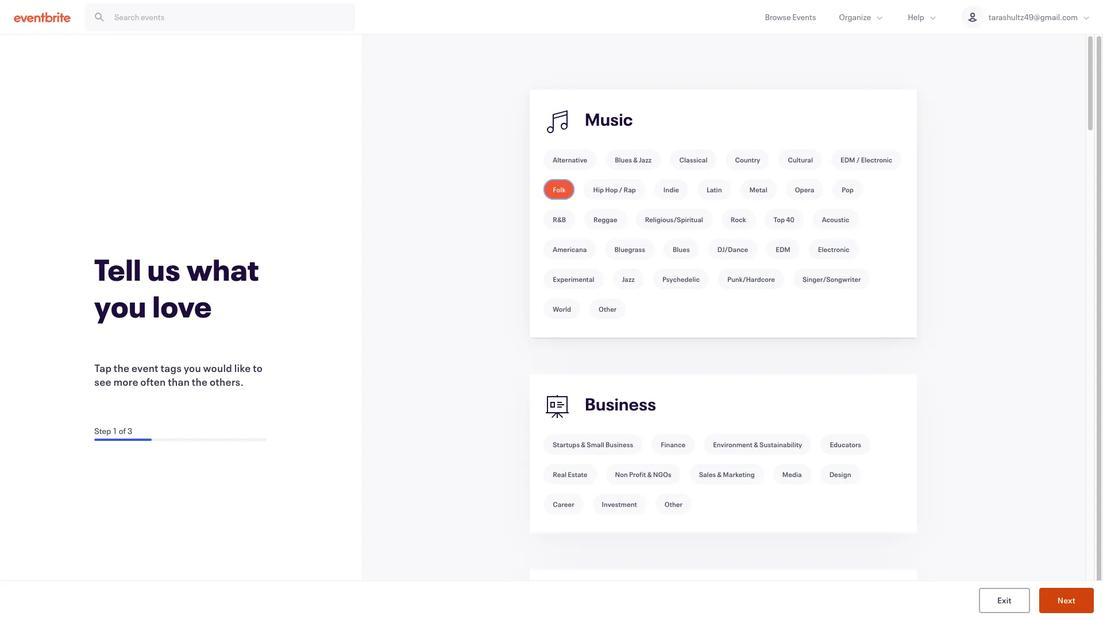 Task type: vqa. For each thing, say whether or not it's contained in the screenshot.
Bluegrass button
yes



Task type: locate. For each thing, give the bounding box(es) containing it.
edm up pop
[[841, 155, 855, 164]]

acoustic button
[[813, 209, 859, 230]]

& for environment
[[754, 440, 759, 449]]

0 vertical spatial other button
[[590, 299, 626, 320]]

folk
[[553, 185, 566, 194]]

& right profit
[[648, 470, 652, 479]]

real estate button
[[544, 464, 597, 485]]

event
[[132, 361, 159, 375]]

top
[[774, 215, 785, 224]]

investment
[[602, 500, 637, 509]]

tags
[[161, 361, 182, 375]]

/ left rap
[[619, 185, 623, 194]]

dj/dance
[[718, 245, 748, 254]]

educators
[[830, 440, 861, 449]]

investment button
[[593, 494, 646, 515]]

punk/hardcore button
[[718, 269, 784, 290]]

latin
[[707, 185, 722, 194]]

experimental
[[553, 275, 595, 284]]

help
[[908, 11, 925, 22]]

1 horizontal spatial jazz
[[639, 155, 652, 164]]

rock button
[[722, 209, 755, 230]]

& left small
[[581, 440, 586, 449]]

edm
[[841, 155, 855, 164], [776, 245, 791, 254]]

educators button
[[821, 434, 871, 455]]

progressbar progress bar
[[94, 439, 267, 441]]

reggae button
[[585, 209, 627, 230]]

classical button
[[670, 149, 717, 170]]

electronic down acoustic button
[[818, 245, 850, 254]]

1 vertical spatial you
[[184, 361, 201, 375]]

1 horizontal spatial blues
[[673, 245, 690, 254]]

blues inside blues button
[[673, 245, 690, 254]]

blues up psychedelic button
[[673, 245, 690, 254]]

1 vertical spatial edm
[[776, 245, 791, 254]]

0 horizontal spatial jazz
[[622, 275, 635, 284]]

0 horizontal spatial /
[[619, 185, 623, 194]]

business right small
[[606, 440, 633, 449]]

environment & sustainability
[[713, 440, 802, 449]]

business
[[585, 393, 657, 416], [606, 440, 633, 449]]

/ up pop button
[[857, 155, 860, 164]]

other button down jazz button
[[590, 299, 626, 320]]

religious/spiritual
[[645, 215, 703, 224]]

rap
[[624, 185, 636, 194]]

& right environment
[[754, 440, 759, 449]]

0 horizontal spatial blues
[[615, 155, 632, 164]]

classical
[[680, 155, 708, 164]]

the right than
[[192, 375, 208, 389]]

0 vertical spatial jazz
[[639, 155, 652, 164]]

1 vertical spatial electronic
[[818, 245, 850, 254]]

indie button
[[654, 179, 688, 200]]

browse events
[[765, 11, 816, 22]]

of
[[119, 426, 126, 436]]

progressbar image
[[94, 439, 152, 441]]

0 horizontal spatial other button
[[590, 299, 626, 320]]

& inside "button"
[[633, 155, 638, 164]]

next button
[[1039, 588, 1094, 614]]

0 vertical spatial edm
[[841, 155, 855, 164]]

real estate
[[553, 470, 588, 479]]

1 vertical spatial business
[[606, 440, 633, 449]]

reggae
[[594, 215, 618, 224]]

edm / electronic
[[841, 155, 893, 164]]

you
[[94, 286, 147, 326], [184, 361, 201, 375]]

& right sales
[[717, 470, 722, 479]]

1 horizontal spatial other button
[[656, 494, 692, 515]]

1 vertical spatial other button
[[656, 494, 692, 515]]

startups & small business
[[553, 440, 633, 449]]

& up rap
[[633, 155, 638, 164]]

1
[[113, 426, 117, 436]]

edm for edm / electronic
[[841, 155, 855, 164]]

business up small
[[585, 393, 657, 416]]

0 horizontal spatial you
[[94, 286, 147, 326]]

events
[[793, 11, 816, 22]]

hip hop / rap button
[[584, 179, 645, 200]]

design
[[830, 470, 851, 479]]

business inside 'startups & small business' button
[[606, 440, 633, 449]]

1 horizontal spatial /
[[857, 155, 860, 164]]

1 horizontal spatial electronic
[[861, 155, 893, 164]]

design button
[[820, 464, 861, 485]]

the
[[114, 361, 130, 375], [192, 375, 208, 389]]

1 horizontal spatial edm
[[841, 155, 855, 164]]

1 vertical spatial jazz
[[622, 275, 635, 284]]

world
[[553, 305, 571, 314]]

jazz
[[639, 155, 652, 164], [622, 275, 635, 284]]

hip
[[593, 185, 604, 194]]

other button down ngos
[[656, 494, 692, 515]]

acoustic
[[822, 215, 850, 224]]

exit
[[998, 595, 1012, 606]]

opera
[[795, 185, 814, 194]]

you left us at the left
[[94, 286, 147, 326]]

blues up rap
[[615, 155, 632, 164]]

us
[[148, 250, 181, 289]]

marketing
[[723, 470, 755, 479]]

ngos
[[653, 470, 672, 479]]

blues
[[615, 155, 632, 164], [673, 245, 690, 254]]

other down jazz button
[[599, 305, 617, 314]]

other button
[[590, 299, 626, 320], [656, 494, 692, 515]]

1 horizontal spatial you
[[184, 361, 201, 375]]

tell
[[94, 250, 142, 289]]

1 horizontal spatial other
[[665, 500, 683, 509]]

other down ngos
[[665, 500, 683, 509]]

1 vertical spatial other
[[665, 500, 683, 509]]

blues inside blues & jazz "button"
[[615, 155, 632, 164]]

0 vertical spatial you
[[94, 286, 147, 326]]

&
[[633, 155, 638, 164], [581, 440, 586, 449], [754, 440, 759, 449], [648, 470, 652, 479], [717, 470, 722, 479]]

0 vertical spatial blues
[[615, 155, 632, 164]]

1 vertical spatial blues
[[673, 245, 690, 254]]

& for startups
[[581, 440, 586, 449]]

/
[[857, 155, 860, 164], [619, 185, 623, 194]]

0 vertical spatial electronic
[[861, 155, 893, 164]]

40
[[786, 215, 795, 224]]

0 horizontal spatial edm
[[776, 245, 791, 254]]

pop button
[[833, 179, 863, 200]]

tell us what you love
[[94, 250, 259, 326]]

& inside button
[[648, 470, 652, 479]]

electronic up pop button
[[861, 155, 893, 164]]

1 vertical spatial /
[[619, 185, 623, 194]]

career button
[[544, 494, 584, 515]]

sustainability
[[760, 440, 802, 449]]

media
[[783, 470, 802, 479]]

country
[[735, 155, 761, 164]]

edm down top 40
[[776, 245, 791, 254]]

hop
[[605, 185, 618, 194]]

0 vertical spatial other
[[599, 305, 617, 314]]

you right the tags at the left
[[184, 361, 201, 375]]

the right tap
[[114, 361, 130, 375]]

jazz button
[[613, 269, 644, 290]]

blues button
[[664, 239, 699, 260]]

exit button
[[979, 588, 1030, 614]]



Task type: describe. For each thing, give the bounding box(es) containing it.
edm button
[[767, 239, 800, 260]]

startups & small business button
[[544, 434, 643, 455]]

top 40 button
[[765, 209, 804, 230]]

than
[[168, 375, 190, 389]]

small
[[587, 440, 604, 449]]

punk/hardcore
[[728, 275, 775, 284]]

folk button
[[544, 179, 575, 200]]

sales & marketing
[[699, 470, 755, 479]]

edm for edm
[[776, 245, 791, 254]]

religious/spiritual button
[[636, 209, 713, 230]]

rock
[[731, 215, 746, 224]]

alternative button
[[544, 149, 597, 170]]

0 horizontal spatial electronic
[[818, 245, 850, 254]]

cultural button
[[779, 149, 822, 170]]

1 horizontal spatial the
[[192, 375, 208, 389]]

psychedelic button
[[653, 269, 709, 290]]

more
[[113, 375, 138, 389]]

finance
[[661, 440, 686, 449]]

career
[[553, 500, 574, 509]]

organize
[[839, 11, 871, 22]]

non
[[615, 470, 628, 479]]

bluegrass button
[[605, 239, 655, 260]]

indie
[[664, 185, 679, 194]]

dj/dance button
[[708, 239, 758, 260]]

top 40
[[774, 215, 795, 224]]

0 vertical spatial business
[[585, 393, 657, 416]]

organize link
[[828, 0, 897, 34]]

tap the event tags you would like to see more often than the others.
[[94, 361, 263, 389]]

electronic button
[[809, 239, 859, 260]]

jazz inside "button"
[[639, 155, 652, 164]]

profit
[[629, 470, 646, 479]]

tarashultz49@gmail.com
[[989, 11, 1078, 22]]

finance button
[[652, 434, 695, 455]]

& for blues
[[633, 155, 638, 164]]

would
[[203, 361, 232, 375]]

music
[[585, 108, 633, 131]]

americana
[[553, 245, 587, 254]]

you inside 'tap the event tags you would like to see more often than the others.'
[[184, 361, 201, 375]]

you inside tell us what you love
[[94, 286, 147, 326]]

tarashultz49@gmail.com link
[[950, 0, 1103, 34]]

jazz inside button
[[622, 275, 635, 284]]

opera button
[[786, 179, 824, 200]]

cultural
[[788, 155, 813, 164]]

0 horizontal spatial the
[[114, 361, 130, 375]]

love
[[153, 286, 212, 326]]

bluegrass
[[615, 245, 645, 254]]

metal
[[750, 185, 768, 194]]

& for sales
[[717, 470, 722, 479]]

step 1 of 3
[[94, 426, 132, 436]]

step
[[94, 426, 111, 436]]

americana button
[[544, 239, 596, 260]]

eventbrite image
[[14, 11, 71, 23]]

often
[[140, 375, 166, 389]]

estate
[[568, 470, 588, 479]]

pop
[[842, 185, 854, 194]]

r&b button
[[544, 209, 575, 230]]

world button
[[544, 299, 580, 320]]

sales
[[699, 470, 716, 479]]

next
[[1058, 595, 1076, 606]]

environment & sustainability button
[[704, 434, 812, 455]]

help link
[[897, 0, 950, 34]]

r&b
[[553, 215, 566, 224]]

what
[[187, 250, 259, 289]]

blues for blues
[[673, 245, 690, 254]]

media button
[[773, 464, 811, 485]]

blues for blues & jazz
[[615, 155, 632, 164]]

see
[[94, 375, 111, 389]]

tap
[[94, 361, 112, 375]]

non profit & ngos button
[[606, 464, 681, 485]]

singer/songwriter
[[803, 275, 861, 284]]

0 vertical spatial /
[[857, 155, 860, 164]]

others.
[[210, 375, 244, 389]]

psychedelic
[[663, 275, 700, 284]]

browse events link
[[754, 0, 828, 34]]

experimental button
[[544, 269, 604, 290]]

like
[[234, 361, 251, 375]]

edm / electronic button
[[832, 149, 902, 170]]

0 horizontal spatial other
[[599, 305, 617, 314]]

blues & jazz button
[[606, 149, 661, 170]]

startups
[[553, 440, 580, 449]]

alternative
[[553, 155, 587, 164]]

singer/songwriter button
[[794, 269, 870, 290]]

metal button
[[740, 179, 777, 200]]



